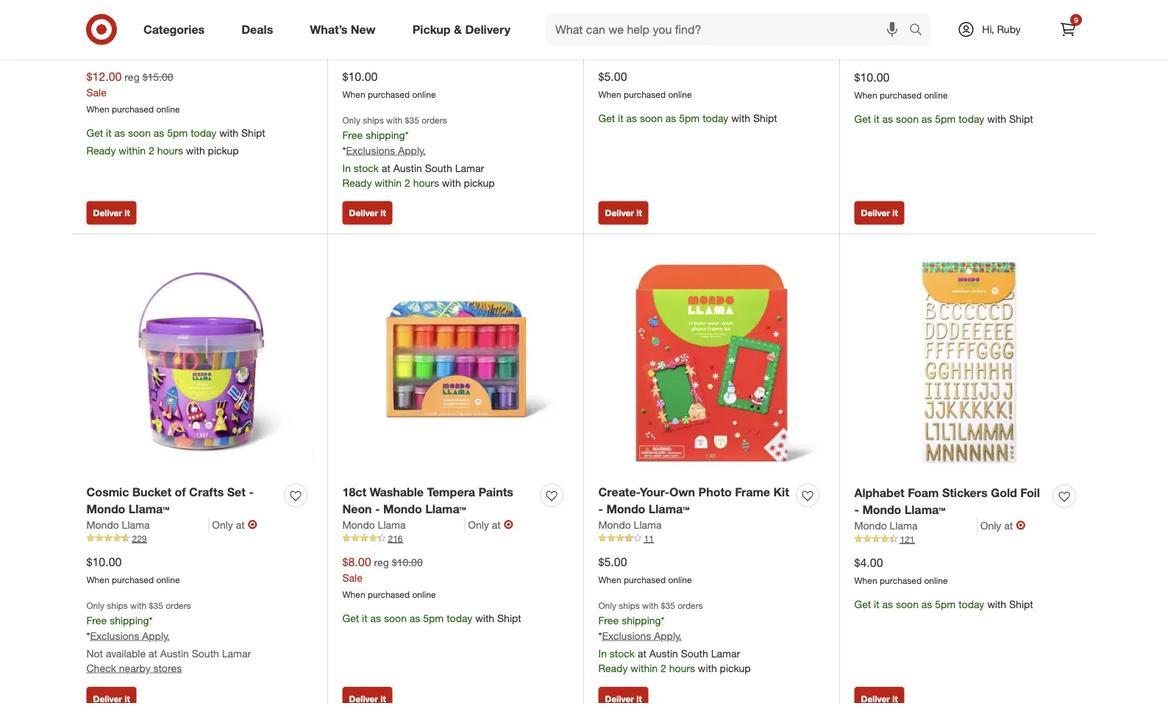 Task type: describe. For each thing, give the bounding box(es) containing it.
today for $4.00
[[959, 598, 985, 611]]

search
[[903, 24, 938, 38]]

your- for create-
[[640, 486, 670, 500]]

shipt for $5.00
[[754, 112, 778, 125]]

stores
[[153, 662, 182, 675]]

- inside alphabet foam stickers gold foil - mondo llama™
[[855, 503, 860, 517]]

in for $10.00
[[343, 162, 351, 175]]

cosmic
[[86, 486, 129, 500]]

hi,
[[983, 23, 995, 36]]

- inside 24ct acrylic paint set metallic/neon/glitter - mondo llama™
[[207, 17, 212, 31]]

get it as soon as 5pm today with shipt ready within 2 hours with pickup
[[86, 126, 266, 157]]

ruby
[[998, 23, 1021, 36]]

121
[[901, 534, 915, 545]]

mondo inside cosmic bucket of crafts set - mondo llama™
[[86, 502, 125, 517]]

132
[[901, 49, 915, 60]]

not
[[86, 648, 103, 660]]

$35 for wood
[[405, 115, 419, 126]]

alphabet foam stickers gold foil - mondo llama™
[[855, 486, 1041, 517]]

paint-
[[343, 0, 375, 14]]

deliver it for paint-your-own wood cookies kit - mondo llama™
[[349, 208, 386, 219]]

- inside create-your-own photo frame kit - mondo llama™
[[599, 502, 604, 517]]

exclusions for cosmic bucket of crafts set - mondo llama™
[[90, 630, 139, 643]]

$5.00 when purchased online for llama™
[[599, 70, 692, 100]]

purchased for create-your-own photo frame kit - mondo llama™
[[624, 575, 666, 586]]

$15.00
[[143, 71, 173, 84]]

$12.00 reg $15.00 sale when purchased online
[[86, 70, 180, 115]]

24ct acrylic paint set metallic/neon/glitter - mondo llama™ link
[[86, 0, 279, 48]]

apply. for cosmic bucket of crafts set - mondo llama™
[[142, 630, 170, 643]]

when for alphabet foam stickers gold foil - mondo llama™
[[855, 576, 878, 587]]

soon for $10.00
[[896, 112, 919, 125]]

cookies
[[469, 0, 515, 14]]

washable
[[370, 486, 424, 500]]

9"x13" circular art sketchbook - mondo llama™
[[599, 0, 782, 31]]

online for 4pk
[[925, 90, 948, 101]]

get for $10.00
[[855, 112, 872, 125]]

new
[[351, 22, 376, 36]]

mondo inside paint-your-own wood cookies kit - mondo llama™
[[351, 17, 390, 31]]

5pm for $4.00
[[936, 598, 956, 611]]

deliver for 24ct acrylic paint set metallic/neon/glitter - mondo llama™
[[93, 208, 122, 219]]

lamar for create-your-own photo frame kit - mondo llama™
[[711, 648, 740, 660]]

llama for the mondo llama link above 11
[[634, 519, 662, 532]]

$10.00 when purchased online for mondo
[[855, 70, 948, 101]]

24ct
[[86, 0, 110, 14]]

mondo inside 18ct washable tempera paints neon - mondo llama™
[[383, 502, 422, 517]]

only ships with $35 orders free shipping * * exclusions apply. in stock at  austin south lamar ready within 2 hours with pickup for $10.00
[[343, 115, 495, 189]]

229
[[132, 534, 147, 545]]

free for cosmic bucket of crafts set - mondo llama™
[[86, 615, 107, 627]]

apply. for paint-your-own wood cookies kit - mondo llama™
[[398, 144, 426, 157]]

$8.00 reg $10.00 sale when purchased online
[[343, 555, 436, 601]]

ready inside the get it as soon as 5pm today with shipt ready within 2 hours with pickup
[[86, 144, 116, 157]]

what's
[[310, 22, 348, 36]]

$5.00 for create-your-own photo frame kit - mondo llama™
[[599, 555, 627, 570]]

mondo llama up '121'
[[855, 520, 918, 532]]

24ct acrylic paint set metallic/neon/glitter - mondo llama™
[[86, 0, 254, 48]]

austin for cosmic bucket of crafts set - mondo llama™
[[160, 648, 189, 660]]

exclusions for paint-your-own wood cookies kit - mondo llama™
[[346, 144, 395, 157]]

online for cosmic
[[156, 575, 180, 586]]

wood
[[434, 0, 466, 14]]

bucket
[[132, 486, 172, 500]]

$10.00 for 4pk paint by number canvas boards floral - mondo llama™
[[855, 70, 890, 85]]

mondo llama up 11
[[599, 519, 662, 532]]

llama™ inside 4pk paint by number canvas boards floral - mondo llama™
[[982, 17, 1023, 32]]

when for paint-your-own wood cookies kit - mondo llama™
[[343, 89, 366, 100]]

llama™ inside cosmic bucket of crafts set - mondo llama™
[[129, 502, 170, 517]]

11
[[644, 534, 654, 545]]

mondo llama link up '216'
[[343, 518, 465, 533]]

deliver it for 9"x13" circular art sketchbook - mondo llama™
[[605, 208, 642, 219]]

delivery
[[465, 22, 511, 36]]

online inside $8.00 reg $10.00 sale when purchased online
[[412, 590, 436, 601]]

deliver it button for 9"x13" circular art sketchbook - mondo llama™
[[599, 202, 649, 225]]

shipt inside the get it as soon as 5pm today with shipt ready within 2 hours with pickup
[[241, 126, 266, 139]]

when for cosmic bucket of crafts set - mondo llama™
[[86, 575, 109, 586]]

ready for paint-your-own wood cookies kit - mondo llama™
[[343, 176, 372, 189]]

- inside 4pk paint by number canvas boards floral - mondo llama™
[[932, 17, 937, 32]]

pickup
[[413, 22, 451, 36]]

9 link
[[1053, 13, 1085, 46]]

stock for $5.00
[[610, 648, 635, 660]]

nearby
[[119, 662, 151, 675]]

mondo llama down neon
[[343, 519, 406, 532]]

alphabet foam stickers gold foil - mondo llama™ link
[[855, 485, 1048, 519]]

categories link
[[131, 13, 223, 46]]

number
[[927, 1, 972, 15]]

south for crafts
[[192, 648, 219, 660]]

llama™ inside alphabet foam stickers gold foil - mondo llama™
[[905, 503, 946, 517]]

$10.00 inside $8.00 reg $10.00 sale when purchased online
[[392, 556, 423, 569]]

pickup & delivery link
[[400, 13, 529, 46]]

216 link
[[343, 533, 569, 546]]

18ct washable tempera paints neon - mondo llama™
[[343, 486, 514, 517]]

229 link
[[86, 533, 313, 546]]

deliver it button for 24ct acrylic paint set metallic/neon/glitter - mondo llama™
[[86, 202, 137, 225]]

foam
[[908, 486, 940, 501]]

- inside 18ct washable tempera paints neon - mondo llama™
[[375, 502, 380, 517]]

9"x13" circular art sketchbook - mondo llama™ link
[[599, 0, 791, 32]]

deliver it button for 4pk paint by number canvas boards floral - mondo llama™
[[855, 202, 905, 225]]

sketchbook
[[707, 0, 774, 14]]

pickup & delivery
[[413, 22, 511, 36]]

paint inside 4pk paint by number canvas boards floral - mondo llama™
[[879, 1, 907, 15]]

what's new
[[310, 22, 376, 36]]

alphabet
[[855, 486, 905, 501]]

4pk
[[855, 1, 875, 15]]

$35 for photo
[[661, 600, 676, 611]]

- inside paint-your-own wood cookies kit - mondo llama™
[[343, 17, 347, 31]]

your- for paint-
[[375, 0, 405, 14]]

photo
[[699, 486, 732, 500]]

132 link
[[855, 48, 1082, 61]]

get inside the get it as soon as 5pm today with shipt ready within 2 hours with pickup
[[86, 126, 103, 139]]

when for create-your-own photo frame kit - mondo llama™
[[599, 575, 622, 586]]

purchased inside $12.00 reg $15.00 sale when purchased online
[[112, 104, 154, 115]]

when for 4pk paint by number canvas boards floral - mondo llama™
[[855, 90, 878, 101]]

9
[[1075, 15, 1079, 24]]

search button
[[903, 13, 938, 49]]

hours for create-your-own photo frame kit - mondo llama™
[[670, 662, 695, 675]]

kit for create-your-own photo frame kit - mondo llama™
[[774, 486, 790, 500]]

mondo inside 4pk paint by number canvas boards floral - mondo llama™
[[940, 17, 979, 32]]

9"x13"
[[599, 0, 636, 14]]

mondo llama link up "229"
[[86, 518, 209, 533]]

purchased for 4pk paint by number canvas boards floral - mondo llama™
[[880, 90, 922, 101]]

4pk paint by number canvas boards floral - mondo llama™
[[855, 1, 1023, 32]]

only at ¬ for 24ct acrylic paint set metallic/neon/glitter - mondo llama™
[[212, 32, 257, 47]]

orders for photo
[[678, 600, 704, 611]]

pickup inside the get it as soon as 5pm today with shipt ready within 2 hours with pickup
[[208, 144, 239, 157]]

soon inside the get it as soon as 5pm today with shipt ready within 2 hours with pickup
[[128, 126, 151, 139]]

&
[[454, 22, 462, 36]]

exclusions apply. link for cosmic bucket of crafts set - mondo llama™
[[90, 630, 170, 643]]

deals link
[[229, 13, 292, 46]]

cosmic bucket of crafts set - mondo llama™ link
[[86, 484, 279, 518]]

¬ for 24ct acrylic paint set metallic/neon/glitter - mondo llama™
[[248, 32, 257, 47]]

sale for $8.00
[[343, 572, 363, 585]]

121 link
[[855, 534, 1082, 547]]

216
[[388, 534, 403, 545]]

18ct washable tempera paints neon - mondo llama™ link
[[343, 484, 535, 518]]

5pm for $5.00
[[680, 112, 700, 125]]

ships for create-your-own photo frame kit - mondo llama™
[[619, 600, 640, 611]]

south for wood
[[425, 162, 452, 175]]

llama™ inside 9"x13" circular art sketchbook - mondo llama™
[[641, 17, 682, 31]]

What can we help you find? suggestions appear below search field
[[547, 13, 913, 46]]

free for create-your-own photo frame kit - mondo llama™
[[599, 615, 619, 627]]

own for wood
[[405, 0, 430, 14]]

¬ for 18ct washable tempera paints neon - mondo llama™
[[504, 518, 514, 532]]

exclusions for create-your-own photo frame kit - mondo llama™
[[602, 630, 652, 643]]

mondo llama down metallic/neon/glitter
[[86, 33, 150, 46]]

austin for create-your-own photo frame kit - mondo llama™
[[650, 648, 678, 660]]

set inside cosmic bucket of crafts set - mondo llama™
[[227, 486, 246, 500]]

apply. for create-your-own photo frame kit - mondo llama™
[[654, 630, 682, 643]]

only inside "only ships with $35 orders free shipping * * exclusions apply. not available at austin south lamar check nearby stores"
[[86, 600, 104, 611]]

at inside "only ships with $35 orders free shipping * * exclusions apply. not available at austin south lamar check nearby stores"
[[149, 648, 157, 660]]

only ships with $35 orders free shipping * * exclusions apply. in stock at  austin south lamar ready within 2 hours with pickup for $5.00
[[599, 600, 751, 675]]

ships for paint-your-own wood cookies kit - mondo llama™
[[363, 115, 384, 126]]

mondo inside create-your-own photo frame kit - mondo llama™
[[607, 502, 646, 517]]

only at ¬ for cosmic bucket of crafts set - mondo llama™
[[212, 518, 257, 532]]

paints
[[479, 486, 514, 500]]

boards
[[855, 17, 894, 32]]

art
[[687, 0, 704, 14]]

get it as soon as 5pm today with shipt for $5.00
[[599, 112, 778, 125]]



Task type: vqa. For each thing, say whether or not it's contained in the screenshot.
the right hair.
no



Task type: locate. For each thing, give the bounding box(es) containing it.
only ships with $35 orders free shipping * * exclusions apply. not available at austin south lamar check nearby stores
[[86, 600, 251, 675]]

cosmic bucket of crafts set - mondo llama™
[[86, 486, 254, 517]]

2 horizontal spatial hours
[[670, 662, 695, 675]]

own inside create-your-own photo frame kit - mondo llama™
[[670, 486, 696, 500]]

2 horizontal spatial within
[[631, 662, 658, 675]]

0 horizontal spatial $35
[[149, 600, 163, 611]]

get it as soon as 5pm today with shipt
[[599, 112, 778, 125], [855, 112, 1034, 125], [855, 598, 1034, 611], [343, 612, 522, 625]]

mondo llama down boards
[[855, 34, 918, 47]]

hi, ruby
[[983, 23, 1021, 36]]

2 horizontal spatial exclusions apply. link
[[602, 630, 682, 643]]

$10.00 down cosmic at the left bottom of page
[[86, 555, 122, 570]]

0 horizontal spatial paint
[[156, 0, 185, 14]]

0 vertical spatial your-
[[375, 0, 405, 14]]

lamar for paint-your-own wood cookies kit - mondo llama™
[[455, 162, 484, 175]]

online for paint-
[[412, 89, 436, 100]]

1 vertical spatial sale
[[343, 572, 363, 585]]

mondo llama down '9"x13"'
[[599, 33, 662, 46]]

alphabet foam stickers gold foil - mondo llama™ image
[[855, 249, 1082, 477], [855, 249, 1082, 477]]

online inside $12.00 reg $15.00 sale when purchased online
[[156, 104, 180, 115]]

1 horizontal spatial exclusions apply. link
[[346, 144, 426, 157]]

cosmic bucket of crafts set - mondo llama™ image
[[86, 249, 313, 476], [86, 249, 313, 476]]

deals
[[242, 22, 273, 36]]

exclusions inside "only ships with $35 orders free shipping * * exclusions apply. not available at austin south lamar check nearby stores"
[[90, 630, 139, 643]]

mondo llama down paint-
[[343, 33, 406, 46]]

1 horizontal spatial free
[[343, 129, 363, 142]]

llama™ inside paint-your-own wood cookies kit - mondo llama™
[[393, 17, 434, 31]]

llama for the mondo llama link above '216'
[[378, 519, 406, 532]]

deliver for paint-your-own wood cookies kit - mondo llama™
[[349, 208, 378, 219]]

orders for crafts
[[166, 600, 191, 611]]

tempera
[[427, 486, 475, 500]]

2 horizontal spatial shipping
[[622, 615, 661, 627]]

within inside the get it as soon as 5pm today with shipt ready within 2 hours with pickup
[[119, 144, 146, 157]]

0 vertical spatial ready
[[86, 144, 116, 157]]

1 horizontal spatial set
[[227, 486, 246, 500]]

1 horizontal spatial ready
[[343, 176, 372, 189]]

1 vertical spatial set
[[227, 486, 246, 500]]

- right crafts at left
[[249, 486, 254, 500]]

paint inside 24ct acrylic paint set metallic/neon/glitter - mondo llama™
[[156, 0, 185, 14]]

free
[[343, 129, 363, 142], [86, 615, 107, 627], [599, 615, 619, 627]]

get for $5.00
[[599, 112, 615, 125]]

check
[[86, 662, 116, 675]]

south for photo
[[681, 648, 709, 660]]

3 deliver from the left
[[605, 208, 634, 219]]

llama™ down circular
[[641, 17, 682, 31]]

0 horizontal spatial exclusions
[[90, 630, 139, 643]]

only at ¬ right categories
[[212, 32, 257, 47]]

purchased for paint-your-own wood cookies kit - mondo llama™
[[368, 89, 410, 100]]

llama™ down the tempera
[[426, 502, 466, 517]]

create-
[[599, 486, 640, 500]]

pickup for create-your-own photo frame kit - mondo llama™
[[720, 662, 751, 675]]

0 vertical spatial hours
[[157, 144, 183, 157]]

deliver for 9"x13" circular art sketchbook - mondo llama™
[[605, 208, 634, 219]]

reg right $8.00
[[374, 556, 389, 569]]

llama™ down the 24ct
[[86, 33, 127, 48]]

it
[[618, 112, 624, 125], [874, 112, 880, 125], [106, 126, 112, 139], [125, 208, 130, 219], [381, 208, 386, 219], [637, 208, 642, 219], [893, 208, 898, 219], [874, 598, 880, 611], [362, 612, 368, 625]]

4pk paint by number canvas boards floral - mondo llama™ link
[[855, 0, 1048, 33]]

5pm inside the get it as soon as 5pm today with shipt ready within 2 hours with pickup
[[167, 126, 188, 139]]

kit inside create-your-own photo frame kit - mondo llama™
[[774, 486, 790, 500]]

mondo inside 24ct acrylic paint set metallic/neon/glitter - mondo llama™
[[215, 17, 254, 31]]

2 vertical spatial within
[[631, 662, 658, 675]]

mondo llama link down metallic/neon/glitter
[[86, 32, 209, 47]]

0 horizontal spatial only ships with $35 orders free shipping * * exclusions apply. in stock at  austin south lamar ready within 2 hours with pickup
[[343, 115, 495, 189]]

it inside the get it as soon as 5pm today with shipt ready within 2 hours with pickup
[[106, 126, 112, 139]]

purchased inside the $4.00 when purchased online
[[880, 576, 922, 587]]

what's new link
[[298, 13, 394, 46]]

- inside cosmic bucket of crafts set - mondo llama™
[[249, 486, 254, 500]]

pickup for paint-your-own wood cookies kit - mondo llama™
[[464, 176, 495, 189]]

2 horizontal spatial south
[[681, 648, 709, 660]]

at
[[236, 33, 245, 46], [748, 33, 757, 46], [382, 162, 391, 175], [236, 519, 245, 532], [492, 519, 501, 532], [1005, 520, 1014, 532], [149, 648, 157, 660], [638, 648, 647, 660]]

llama™ down wood
[[393, 17, 434, 31]]

1 vertical spatial within
[[375, 176, 402, 189]]

austin for paint-your-own wood cookies kit - mondo llama™
[[394, 162, 422, 175]]

apply. inside "only ships with $35 orders free shipping * * exclusions apply. not available at austin south lamar check nearby stores"
[[142, 630, 170, 643]]

pickup
[[208, 144, 239, 157], [464, 176, 495, 189], [720, 662, 751, 675]]

llama™ down foam
[[905, 503, 946, 517]]

llama™ down bucket
[[129, 502, 170, 517]]

get it as soon as 5pm today with shipt for $4.00
[[855, 598, 1034, 611]]

0 vertical spatial 2
[[149, 144, 154, 157]]

ships inside "only ships with $35 orders free shipping * * exclusions apply. not available at austin south lamar check nearby stores"
[[107, 600, 128, 611]]

south inside "only ships with $35 orders free shipping * * exclusions apply. not available at austin south lamar check nearby stores"
[[192, 648, 219, 660]]

your- inside create-your-own photo frame kit - mondo llama™
[[640, 486, 670, 500]]

0 horizontal spatial reg
[[125, 71, 140, 84]]

sale for $12.00
[[86, 86, 107, 99]]

1 vertical spatial stock
[[610, 648, 635, 660]]

1 horizontal spatial within
[[375, 176, 402, 189]]

0 horizontal spatial 2
[[149, 144, 154, 157]]

0 vertical spatial only ships with $35 orders free shipping * * exclusions apply. in stock at  austin south lamar ready within 2 hours with pickup
[[343, 115, 495, 189]]

2 $5.00 when purchased online from the top
[[599, 555, 692, 586]]

in for $5.00
[[599, 648, 607, 660]]

llama™ down "canvas"
[[982, 17, 1023, 32]]

0 vertical spatial in
[[343, 162, 351, 175]]

canvas
[[975, 1, 1016, 15]]

0 vertical spatial $5.00
[[599, 70, 627, 84]]

llama for the mondo llama link below paint-
[[378, 33, 406, 46]]

stock for $10.00
[[354, 162, 379, 175]]

exclusions apply. link for create-your-own photo frame kit - mondo llama™
[[602, 630, 682, 643]]

1 vertical spatial kit
[[774, 486, 790, 500]]

$10.00 when purchased online for llama™
[[343, 70, 436, 100]]

llama up 11
[[634, 519, 662, 532]]

1 horizontal spatial stock
[[610, 648, 635, 660]]

only at ¬ for alphabet foam stickers gold foil - mondo llama™
[[981, 519, 1026, 533]]

1 horizontal spatial 2
[[405, 176, 411, 189]]

$35 for crafts
[[149, 600, 163, 611]]

1 horizontal spatial sale
[[343, 572, 363, 585]]

within
[[119, 144, 146, 157], [375, 176, 402, 189], [631, 662, 658, 675]]

in
[[343, 162, 351, 175], [599, 648, 607, 660]]

ships
[[363, 115, 384, 126], [107, 600, 128, 611], [619, 600, 640, 611]]

free for paint-your-own wood cookies kit - mondo llama™
[[343, 129, 363, 142]]

1 $5.00 when purchased online from the top
[[599, 70, 692, 100]]

shipping inside "only ships with $35 orders free shipping * * exclusions apply. not available at austin south lamar check nearby stores"
[[110, 615, 149, 627]]

1 horizontal spatial hours
[[413, 176, 439, 189]]

0 horizontal spatial shipping
[[110, 615, 149, 627]]

2 horizontal spatial $35
[[661, 600, 676, 611]]

reg inside $12.00 reg $15.00 sale when purchased online
[[125, 71, 140, 84]]

¬ for 9"x13" circular art sketchbook - mondo llama™
[[760, 32, 770, 47]]

¬
[[248, 32, 257, 47], [760, 32, 770, 47], [248, 518, 257, 532], [504, 518, 514, 532], [1017, 519, 1026, 533]]

purchased for alphabet foam stickers gold foil - mondo llama™
[[880, 576, 922, 587]]

0 horizontal spatial orders
[[166, 600, 191, 611]]

mondo llama up "229"
[[86, 519, 150, 532]]

mondo inside alphabet foam stickers gold foil - mondo llama™
[[863, 503, 902, 517]]

reg for $12.00
[[125, 71, 140, 84]]

1 horizontal spatial south
[[425, 162, 452, 175]]

3 deliver it from the left
[[605, 208, 642, 219]]

only at ¬ up 229 link
[[212, 518, 257, 532]]

only at ¬ down sketchbook
[[724, 32, 770, 47]]

mondo llama link down paint-
[[343, 32, 406, 47]]

sale inside $8.00 reg $10.00 sale when purchased online
[[343, 572, 363, 585]]

hours for paint-your-own wood cookies kit - mondo llama™
[[413, 176, 439, 189]]

0 vertical spatial within
[[119, 144, 146, 157]]

online inside the $4.00 when purchased online
[[925, 576, 948, 587]]

reg left the $15.00
[[125, 71, 140, 84]]

shipt for $10.00
[[1010, 112, 1034, 125]]

check nearby stores button
[[86, 662, 182, 676]]

1 vertical spatial $5.00 when purchased online
[[599, 555, 692, 586]]

5pm for $10.00
[[936, 112, 956, 125]]

kit right the 'cookies'
[[518, 0, 534, 14]]

own left photo
[[670, 486, 696, 500]]

0 vertical spatial pickup
[[208, 144, 239, 157]]

set right crafts at left
[[227, 486, 246, 500]]

$5.00 for 9"x13" circular art sketchbook - mondo llama™
[[599, 70, 627, 84]]

acrylic
[[114, 0, 153, 14]]

llama right new
[[378, 33, 406, 46]]

llama up '121'
[[890, 520, 918, 532]]

sale down $12.00
[[86, 86, 107, 99]]

only at ¬ for 9"x13" circular art sketchbook - mondo llama™
[[724, 32, 770, 47]]

foil
[[1021, 486, 1041, 501]]

paint up categories
[[156, 0, 185, 14]]

2 horizontal spatial free
[[599, 615, 619, 627]]

purchased
[[368, 89, 410, 100], [624, 89, 666, 100], [880, 90, 922, 101], [112, 104, 154, 115], [112, 575, 154, 586], [624, 575, 666, 586], [880, 576, 922, 587], [368, 590, 410, 601]]

llama for the mondo llama link above "229"
[[122, 519, 150, 532]]

deliver
[[93, 208, 122, 219], [349, 208, 378, 219], [605, 208, 634, 219], [862, 208, 891, 219]]

$10.00 for cosmic bucket of crafts set - mondo llama™
[[86, 555, 122, 570]]

$12.00
[[86, 70, 122, 84]]

0 vertical spatial set
[[188, 0, 206, 14]]

of
[[175, 486, 186, 500]]

own up pickup
[[405, 0, 430, 14]]

1 horizontal spatial paint
[[879, 1, 907, 15]]

1 deliver from the left
[[93, 208, 122, 219]]

frame
[[735, 486, 771, 500]]

mondo llama link up '121'
[[855, 519, 978, 534]]

mondo llama link up 11
[[599, 518, 662, 533]]

reg inside $8.00 reg $10.00 sale when purchased online
[[374, 556, 389, 569]]

2 for create-your-own photo frame kit - mondo llama™
[[661, 662, 667, 675]]

llama™ inside 18ct washable tempera paints neon - mondo llama™
[[426, 502, 466, 517]]

2 horizontal spatial lamar
[[711, 648, 740, 660]]

1 vertical spatial $5.00
[[599, 555, 627, 570]]

0 horizontal spatial in
[[343, 162, 351, 175]]

- down the alphabet
[[855, 503, 860, 517]]

1 horizontal spatial own
[[670, 486, 696, 500]]

metallic/neon/glitter
[[86, 17, 204, 31]]

$10.00 for paint-your-own wood cookies kit - mondo llama™
[[343, 70, 378, 84]]

exclusions
[[346, 144, 395, 157], [90, 630, 139, 643], [602, 630, 652, 643]]

only at ¬ for 18ct washable tempera paints neon - mondo llama™
[[468, 518, 514, 532]]

exclusions apply. link for paint-your-own wood cookies kit - mondo llama™
[[346, 144, 426, 157]]

0 horizontal spatial within
[[119, 144, 146, 157]]

2 horizontal spatial 2
[[661, 662, 667, 675]]

1 horizontal spatial only ships with $35 orders free shipping * * exclusions apply. in stock at  austin south lamar ready within 2 hours with pickup
[[599, 600, 751, 675]]

2 inside the get it as soon as 5pm today with shipt ready within 2 hours with pickup
[[149, 144, 154, 157]]

llama up '216'
[[378, 519, 406, 532]]

2 paint from the left
[[879, 1, 907, 15]]

1 horizontal spatial $35
[[405, 115, 419, 126]]

0 vertical spatial stock
[[354, 162, 379, 175]]

llama for the mondo llama link underneath boards
[[890, 34, 918, 47]]

your- up new
[[375, 0, 405, 14]]

0 horizontal spatial exclusions apply. link
[[90, 630, 170, 643]]

- right neon
[[375, 502, 380, 517]]

2 horizontal spatial ready
[[599, 662, 628, 675]]

18ct
[[343, 486, 367, 500]]

1 vertical spatial own
[[670, 486, 696, 500]]

apply.
[[398, 144, 426, 157], [142, 630, 170, 643], [654, 630, 682, 643]]

2 deliver it from the left
[[349, 208, 386, 219]]

your- inside paint-your-own wood cookies kit - mondo llama™
[[375, 0, 405, 14]]

online for alphabet
[[925, 576, 948, 587]]

0 horizontal spatial pickup
[[208, 144, 239, 157]]

llama down circular
[[634, 33, 662, 46]]

kit inside paint-your-own wood cookies kit - mondo llama™
[[518, 0, 534, 14]]

llama™ inside 24ct acrylic paint set metallic/neon/glitter - mondo llama™
[[86, 33, 127, 48]]

austin
[[394, 162, 422, 175], [160, 648, 189, 660], [650, 648, 678, 660]]

2 horizontal spatial orders
[[678, 600, 704, 611]]

3 deliver it button from the left
[[599, 202, 649, 225]]

within for paint-your-own wood cookies kit - mondo llama™
[[375, 176, 402, 189]]

2 vertical spatial hours
[[670, 662, 695, 675]]

hours inside the get it as soon as 5pm today with shipt ready within 2 hours with pickup
[[157, 144, 183, 157]]

kit right frame
[[774, 486, 790, 500]]

1 horizontal spatial exclusions
[[346, 144, 395, 157]]

mondo llama link down boards
[[855, 33, 918, 48]]

$8.00
[[343, 555, 371, 570]]

1 horizontal spatial shipping
[[366, 129, 405, 142]]

- right floral
[[932, 17, 937, 32]]

today inside the get it as soon as 5pm today with shipt ready within 2 hours with pickup
[[191, 126, 217, 139]]

llama for the mondo llama link underneath circular
[[634, 33, 662, 46]]

1 vertical spatial ready
[[343, 176, 372, 189]]

llama™ up 11
[[649, 502, 690, 517]]

0 horizontal spatial free
[[86, 615, 107, 627]]

1 horizontal spatial austin
[[394, 162, 422, 175]]

$5.00 down create-
[[599, 555, 627, 570]]

2 for paint-your-own wood cookies kit - mondo llama™
[[405, 176, 411, 189]]

online
[[412, 89, 436, 100], [669, 89, 692, 100], [925, 90, 948, 101], [156, 104, 180, 115], [156, 575, 180, 586], [669, 575, 692, 586], [925, 576, 948, 587], [412, 590, 436, 601]]

stock
[[354, 162, 379, 175], [610, 648, 635, 660]]

1 horizontal spatial reg
[[374, 556, 389, 569]]

south
[[425, 162, 452, 175], [192, 648, 219, 660], [681, 648, 709, 660]]

ready
[[86, 144, 116, 157], [343, 176, 372, 189], [599, 662, 628, 675]]

stickers
[[943, 486, 988, 501]]

today for $10.00
[[959, 112, 985, 125]]

18ct washable tempera paints neon - mondo llama™ image
[[343, 249, 569, 476], [343, 249, 569, 476]]

0 horizontal spatial $10.00 when purchased online
[[86, 555, 180, 586]]

0 horizontal spatial ships
[[107, 600, 128, 611]]

get it as soon as 5pm today with shipt for $10.00
[[855, 112, 1034, 125]]

sale down $8.00
[[343, 572, 363, 585]]

when inside $8.00 reg $10.00 sale when purchased online
[[343, 590, 366, 601]]

own for photo
[[670, 486, 696, 500]]

create-your-own photo frame kit - mondo llama™ image
[[599, 249, 825, 476], [599, 249, 825, 476]]

deliver it for 4pk paint by number canvas boards floral - mondo llama™
[[862, 208, 898, 219]]

shipt for $4.00
[[1010, 598, 1034, 611]]

$4.00
[[855, 556, 884, 570]]

$10.00 when purchased online down "229"
[[86, 555, 180, 586]]

- down create-
[[599, 502, 604, 517]]

- left new
[[343, 17, 347, 31]]

only at ¬
[[212, 32, 257, 47], [724, 32, 770, 47], [212, 518, 257, 532], [468, 518, 514, 532], [981, 519, 1026, 533]]

$4.00 when purchased online
[[855, 556, 948, 587]]

mondo llama
[[86, 33, 150, 46], [343, 33, 406, 46], [599, 33, 662, 46], [855, 34, 918, 47], [86, 519, 150, 532], [343, 519, 406, 532], [599, 519, 662, 532], [855, 520, 918, 532]]

11 link
[[599, 533, 825, 546]]

online for create-
[[669, 575, 692, 586]]

$10.00 when purchased online down 132
[[855, 70, 948, 101]]

- inside 9"x13" circular art sketchbook - mondo llama™
[[777, 0, 782, 14]]

kit for paint-your-own wood cookies kit - mondo llama™
[[518, 0, 534, 14]]

2 deliver from the left
[[349, 208, 378, 219]]

2 vertical spatial pickup
[[720, 662, 751, 675]]

set inside 24ct acrylic paint set metallic/neon/glitter - mondo llama™
[[188, 0, 206, 14]]

2 vertical spatial ready
[[599, 662, 628, 675]]

orders inside "only ships with $35 orders free shipping * * exclusions apply. not available at austin south lamar check nearby stores"
[[166, 600, 191, 611]]

2 $5.00 from the top
[[599, 555, 627, 570]]

1 horizontal spatial pickup
[[464, 176, 495, 189]]

by
[[910, 1, 924, 15]]

categories
[[144, 22, 205, 36]]

mondo llama link down circular
[[599, 32, 722, 47]]

ready for create-your-own photo frame kit - mondo llama™
[[599, 662, 628, 675]]

1 horizontal spatial ships
[[363, 115, 384, 126]]

online for 9"x13"
[[669, 89, 692, 100]]

lamar inside "only ships with $35 orders free shipping * * exclusions apply. not available at austin south lamar check nearby stores"
[[222, 648, 251, 660]]

1 paint from the left
[[156, 0, 185, 14]]

0 vertical spatial own
[[405, 0, 430, 14]]

crafts
[[189, 486, 224, 500]]

own inside paint-your-own wood cookies kit - mondo llama™
[[405, 0, 430, 14]]

$10.00 down '216'
[[392, 556, 423, 569]]

within for create-your-own photo frame kit - mondo llama™
[[631, 662, 658, 675]]

1 vertical spatial only ships with $35 orders free shipping * * exclusions apply. in stock at  austin south lamar ready within 2 hours with pickup
[[599, 600, 751, 675]]

llama up 132
[[890, 34, 918, 47]]

- right categories
[[207, 17, 212, 31]]

0 horizontal spatial your-
[[375, 0, 405, 14]]

only ships with $35 orders free shipping * * exclusions apply. in stock at  austin south lamar ready within 2 hours with pickup
[[343, 115, 495, 189], [599, 600, 751, 675]]

1 vertical spatial pickup
[[464, 176, 495, 189]]

4 deliver it button from the left
[[855, 202, 905, 225]]

paint-your-own wood cookies kit - mondo llama™
[[343, 0, 534, 31]]

your- up 11
[[640, 486, 670, 500]]

0 horizontal spatial hours
[[157, 144, 183, 157]]

mondo inside 9"x13" circular art sketchbook - mondo llama™
[[599, 17, 638, 31]]

0 vertical spatial $5.00 when purchased online
[[599, 70, 692, 100]]

soon for $5.00
[[640, 112, 663, 125]]

available
[[106, 648, 146, 660]]

austin inside "only ships with $35 orders free shipping * * exclusions apply. not available at austin south lamar check nearby stores"
[[160, 648, 189, 660]]

$10.00 when purchased online down new
[[343, 70, 436, 100]]

shipping for paint-your-own wood cookies kit - mondo llama™
[[366, 129, 405, 142]]

when for 9"x13" circular art sketchbook - mondo llama™
[[599, 89, 622, 100]]

orders
[[422, 115, 447, 126], [166, 600, 191, 611], [678, 600, 704, 611]]

when inside the $4.00 when purchased online
[[855, 576, 878, 587]]

create-your-own photo frame kit - mondo llama™ link
[[599, 484, 791, 518]]

1 horizontal spatial orders
[[422, 115, 447, 126]]

-
[[777, 0, 782, 14], [207, 17, 212, 31], [343, 17, 347, 31], [932, 17, 937, 32], [249, 486, 254, 500], [375, 502, 380, 517], [599, 502, 604, 517], [855, 503, 860, 517]]

2 horizontal spatial ships
[[619, 600, 640, 611]]

with inside "only ships with $35 orders free shipping * * exclusions apply. not available at austin south lamar check nearby stores"
[[130, 600, 147, 611]]

0 horizontal spatial apply.
[[142, 630, 170, 643]]

paint-your-own wood cookies kit - mondo llama™ link
[[343, 0, 535, 32]]

1 vertical spatial your-
[[640, 486, 670, 500]]

0 horizontal spatial kit
[[518, 0, 534, 14]]

$10.00 down boards
[[855, 70, 890, 85]]

2 vertical spatial 2
[[661, 662, 667, 675]]

0 horizontal spatial austin
[[160, 648, 189, 660]]

$35
[[405, 115, 419, 126], [149, 600, 163, 611], [661, 600, 676, 611]]

reg for $8.00
[[374, 556, 389, 569]]

¬ for alphabet foam stickers gold foil - mondo llama™
[[1017, 519, 1026, 533]]

circular
[[639, 0, 683, 14]]

1 horizontal spatial in
[[599, 648, 607, 660]]

only
[[212, 33, 233, 46], [724, 33, 745, 46], [343, 115, 361, 126], [212, 519, 233, 532], [468, 519, 489, 532], [981, 520, 1002, 532], [86, 600, 104, 611], [599, 600, 617, 611]]

neon
[[343, 502, 372, 517]]

when inside $12.00 reg $15.00 sale when purchased online
[[86, 104, 109, 115]]

llama™ inside create-your-own photo frame kit - mondo llama™
[[649, 502, 690, 517]]

paint left 'by'
[[879, 1, 907, 15]]

lamar
[[455, 162, 484, 175], [222, 648, 251, 660], [711, 648, 740, 660]]

1 deliver it button from the left
[[86, 202, 137, 225]]

free inside "only ships with $35 orders free shipping * * exclusions apply. not available at austin south lamar check nearby stores"
[[86, 615, 107, 627]]

$5.00 down '9"x13"'
[[599, 70, 627, 84]]

llama up "229"
[[122, 519, 150, 532]]

0 horizontal spatial lamar
[[222, 648, 251, 660]]

1 vertical spatial hours
[[413, 176, 439, 189]]

1 vertical spatial 2
[[405, 176, 411, 189]]

deliver it button for paint-your-own wood cookies kit - mondo llama™
[[343, 202, 393, 225]]

2 deliver it button from the left
[[343, 202, 393, 225]]

llama
[[122, 33, 150, 46], [378, 33, 406, 46], [634, 33, 662, 46], [890, 34, 918, 47], [122, 519, 150, 532], [378, 519, 406, 532], [634, 519, 662, 532], [890, 520, 918, 532]]

0 horizontal spatial stock
[[354, 162, 379, 175]]

floral
[[897, 17, 929, 32]]

$10.00 down new
[[343, 70, 378, 84]]

purchased for cosmic bucket of crafts set - mondo llama™
[[112, 575, 154, 586]]

2 horizontal spatial apply.
[[654, 630, 682, 643]]

1 horizontal spatial $10.00 when purchased online
[[343, 70, 436, 100]]

1 vertical spatial in
[[599, 648, 607, 660]]

today
[[703, 112, 729, 125], [959, 112, 985, 125], [191, 126, 217, 139], [959, 598, 985, 611], [447, 612, 473, 625]]

0 horizontal spatial south
[[192, 648, 219, 660]]

1 deliver it from the left
[[93, 208, 130, 219]]

purchased for 9"x13" circular art sketchbook - mondo llama™
[[624, 89, 666, 100]]

1 horizontal spatial lamar
[[455, 162, 484, 175]]

0 vertical spatial sale
[[86, 86, 107, 99]]

sale inside $12.00 reg $15.00 sale when purchased online
[[86, 86, 107, 99]]

2
[[149, 144, 154, 157], [405, 176, 411, 189], [661, 662, 667, 675]]

0 horizontal spatial own
[[405, 0, 430, 14]]

purchased inside $8.00 reg $10.00 sale when purchased online
[[368, 590, 410, 601]]

create-your-own photo frame kit - mondo llama™
[[599, 486, 790, 517]]

0 horizontal spatial set
[[188, 0, 206, 14]]

5pm
[[680, 112, 700, 125], [936, 112, 956, 125], [167, 126, 188, 139], [936, 598, 956, 611], [423, 612, 444, 625]]

4 deliver from the left
[[862, 208, 891, 219]]

1 horizontal spatial your-
[[640, 486, 670, 500]]

deliver it for 24ct acrylic paint set metallic/neon/glitter - mondo llama™
[[93, 208, 130, 219]]

get for $4.00
[[855, 598, 872, 611]]

¬ for cosmic bucket of crafts set - mondo llama™
[[248, 518, 257, 532]]

$35 inside "only ships with $35 orders free shipping * * exclusions apply. not available at austin south lamar check nearby stores"
[[149, 600, 163, 611]]

0 horizontal spatial sale
[[86, 86, 107, 99]]

only at ¬ down 'gold' on the right of page
[[981, 519, 1026, 533]]

gold
[[991, 486, 1018, 501]]

deliver it
[[93, 208, 130, 219], [349, 208, 386, 219], [605, 208, 642, 219], [862, 208, 898, 219]]

2 horizontal spatial exclusions
[[602, 630, 652, 643]]

set up categories
[[188, 0, 206, 14]]

set
[[188, 0, 206, 14], [227, 486, 246, 500]]

- right sketchbook
[[777, 0, 782, 14]]

shipping for create-your-own photo frame kit - mondo llama™
[[622, 615, 661, 627]]

llama for the mondo llama link on top of '121'
[[890, 520, 918, 532]]

only at ¬ down paints
[[468, 518, 514, 532]]

1 $5.00 from the top
[[599, 70, 627, 84]]

reg
[[125, 71, 140, 84], [374, 556, 389, 569]]

$5.00 when purchased online for -
[[599, 555, 692, 586]]

llama down metallic/neon/glitter
[[122, 33, 150, 46]]

4 deliver it from the left
[[862, 208, 898, 219]]

orders for wood
[[422, 115, 447, 126]]

1 vertical spatial reg
[[374, 556, 389, 569]]



